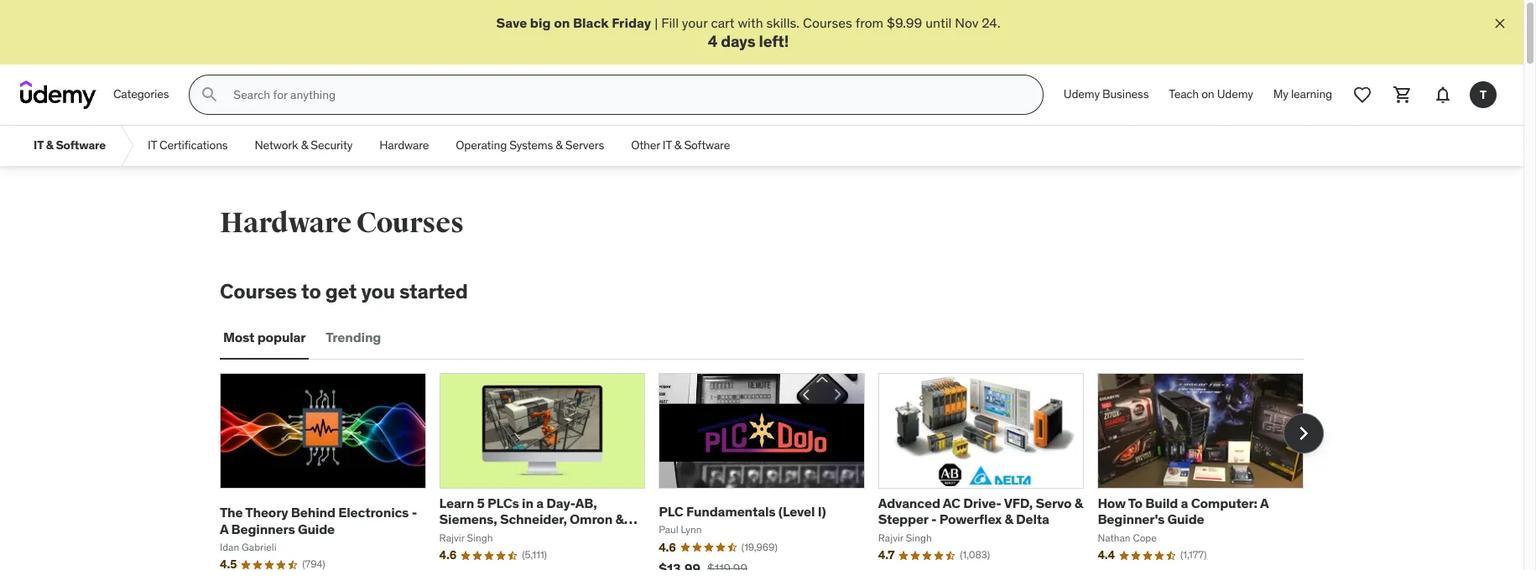 Task type: locate. For each thing, give the bounding box(es) containing it.
courses
[[803, 14, 852, 31], [356, 206, 464, 241], [220, 279, 297, 305]]

schneider,
[[500, 511, 567, 528]]

operating systems & servers link
[[442, 126, 618, 166]]

|
[[655, 14, 658, 31]]

1 horizontal spatial -
[[931, 511, 937, 528]]

plc
[[659, 503, 684, 520]]

0 horizontal spatial -
[[412, 504, 417, 521]]

network
[[255, 138, 298, 153]]

started
[[399, 279, 468, 305]]

Search for anything text field
[[230, 81, 1023, 109]]

it right other
[[663, 138, 672, 153]]

skills.
[[766, 14, 800, 31]]

it down the udemy image
[[34, 138, 43, 153]]

on
[[554, 14, 570, 31], [1202, 87, 1214, 102]]

guide for behind
[[298, 521, 335, 537]]

1 horizontal spatial a
[[1260, 495, 1269, 512]]

1 horizontal spatial a
[[1181, 495, 1188, 512]]

a for how to build a computer: a beginner's guide
[[1260, 495, 1269, 512]]

0 horizontal spatial delta
[[439, 527, 473, 544]]

it
[[34, 138, 43, 153], [148, 138, 157, 153], [663, 138, 672, 153]]

1 horizontal spatial it
[[148, 138, 157, 153]]

- inside the theory behind electronics - a beginners guide
[[412, 504, 417, 521]]

courses left from
[[803, 14, 852, 31]]

hardware up to
[[220, 206, 351, 241]]

1 horizontal spatial udemy
[[1217, 87, 1253, 102]]

most popular button
[[220, 318, 309, 358]]

black
[[573, 14, 609, 31]]

plc fundamentals (level i) link
[[659, 503, 826, 520]]

guide inside how to build a computer: a beginner's guide
[[1167, 511, 1204, 528]]

guide
[[1167, 511, 1204, 528], [298, 521, 335, 537]]

categories button
[[103, 75, 179, 115]]

courses up started
[[356, 206, 464, 241]]

siemens,
[[439, 511, 497, 528]]

1 software from the left
[[56, 138, 106, 153]]

2 it from the left
[[148, 138, 157, 153]]

1 horizontal spatial courses
[[356, 206, 464, 241]]

& right other
[[674, 138, 681, 153]]

a right in
[[536, 495, 544, 512]]

other
[[631, 138, 660, 153]]

1 vertical spatial courses
[[356, 206, 464, 241]]

- inside advanced ac drive- vfd, servo & stepper - powerflex & delta
[[931, 511, 937, 528]]

0 horizontal spatial it
[[34, 138, 43, 153]]

1 horizontal spatial guide
[[1167, 511, 1204, 528]]

it & software link
[[20, 126, 119, 166]]

guide right theory
[[298, 521, 335, 537]]

plcs
[[487, 495, 519, 512]]

& right drive-
[[1005, 511, 1013, 528]]

fundamentals
[[686, 503, 776, 520]]

2 horizontal spatial it
[[663, 138, 672, 153]]

left!
[[759, 31, 789, 52]]

1 a from the left
[[536, 495, 544, 512]]

a right computer:
[[1260, 495, 1269, 512]]

ab,
[[575, 495, 597, 512]]

a left beginners
[[220, 521, 228, 537]]

0 horizontal spatial courses
[[220, 279, 297, 305]]

& right omron
[[615, 511, 624, 528]]

teach
[[1169, 87, 1199, 102]]

0 vertical spatial a
[[1260, 495, 1269, 512]]

software right other
[[684, 138, 730, 153]]

hardware right the security
[[379, 138, 429, 153]]

&
[[46, 138, 53, 153], [301, 138, 308, 153], [556, 138, 563, 153], [674, 138, 681, 153], [1075, 495, 1083, 512], [615, 511, 624, 528], [1005, 511, 1013, 528]]

0 vertical spatial courses
[[803, 14, 852, 31]]

notifications image
[[1433, 85, 1453, 105]]

computer:
[[1191, 495, 1257, 512]]

hardware for hardware
[[379, 138, 429, 153]]

1 it from the left
[[34, 138, 43, 153]]

courses inside save big on black friday | fill your cart with skills. courses from $9.99 until nov 24. 4 days left!
[[803, 14, 852, 31]]

on right big
[[554, 14, 570, 31]]

submit search image
[[200, 85, 220, 105]]

advanced
[[878, 495, 940, 512]]

my
[[1273, 87, 1288, 102]]

on right 'teach'
[[1202, 87, 1214, 102]]

next image
[[1290, 420, 1317, 447]]

beginner's
[[1098, 511, 1165, 528]]

a inside how to build a computer: a beginner's guide
[[1260, 495, 1269, 512]]

1 horizontal spatial delta
[[1016, 511, 1049, 528]]

network & security
[[255, 138, 353, 153]]

guide right to
[[1167, 511, 1204, 528]]

a
[[536, 495, 544, 512], [1181, 495, 1188, 512]]

software
[[56, 138, 106, 153], [684, 138, 730, 153]]

udemy left my
[[1217, 87, 1253, 102]]

0 vertical spatial on
[[554, 14, 570, 31]]

arrow pointing to subcategory menu links image
[[119, 126, 134, 166]]

courses to get you started
[[220, 279, 468, 305]]

guide inside the theory behind electronics - a beginners guide
[[298, 521, 335, 537]]

0 horizontal spatial on
[[554, 14, 570, 31]]

0 horizontal spatial guide
[[298, 521, 335, 537]]

& inside learn 5 plcs in a day-ab, siemens, schneider, omron & delta
[[615, 511, 624, 528]]

- left ac
[[931, 511, 937, 528]]

delta
[[1016, 511, 1049, 528], [439, 527, 473, 544]]

other it & software link
[[618, 126, 744, 166]]

0 horizontal spatial hardware
[[220, 206, 351, 241]]

1 horizontal spatial hardware
[[379, 138, 429, 153]]

the theory behind electronics - a beginners guide
[[220, 504, 417, 537]]

a right build
[[1181, 495, 1188, 512]]

1 vertical spatial hardware
[[220, 206, 351, 241]]

advanced ac drive- vfd, servo & stepper - powerflex & delta link
[[878, 495, 1083, 528]]

certifications
[[159, 138, 228, 153]]

- right electronics
[[412, 504, 417, 521]]

& down the udemy image
[[46, 138, 53, 153]]

0 horizontal spatial a
[[220, 521, 228, 537]]

save big on black friday | fill your cart with skills. courses from $9.99 until nov 24. 4 days left!
[[496, 14, 1000, 52]]

how to build a computer: a beginner's guide
[[1098, 495, 1269, 528]]

a
[[1260, 495, 1269, 512], [220, 521, 228, 537]]

0 horizontal spatial software
[[56, 138, 106, 153]]

1 vertical spatial a
[[220, 521, 228, 537]]

2 a from the left
[[1181, 495, 1188, 512]]

2 udemy from the left
[[1217, 87, 1253, 102]]

-
[[412, 504, 417, 521], [931, 511, 937, 528]]

software left arrow pointing to subcategory menu links "image"
[[56, 138, 106, 153]]

you
[[361, 279, 395, 305]]

1 vertical spatial on
[[1202, 87, 1214, 102]]

learn
[[439, 495, 474, 512]]

24.
[[982, 14, 1000, 31]]

1 horizontal spatial software
[[684, 138, 730, 153]]

delta right drive-
[[1016, 511, 1049, 528]]

udemy left business
[[1064, 87, 1100, 102]]

behind
[[291, 504, 335, 521]]

0 horizontal spatial udemy
[[1064, 87, 1100, 102]]

save
[[496, 14, 527, 31]]

close image
[[1492, 15, 1508, 32]]

ac
[[943, 495, 961, 512]]

a for the theory behind electronics - a beginners guide
[[220, 521, 228, 537]]

a inside learn 5 plcs in a day-ab, siemens, schneider, omron & delta
[[536, 495, 544, 512]]

5
[[477, 495, 485, 512]]

2 software from the left
[[684, 138, 730, 153]]

stepper
[[878, 511, 928, 528]]

0 horizontal spatial a
[[536, 495, 544, 512]]

on inside save big on black friday | fill your cart with skills. courses from $9.99 until nov 24. 4 days left!
[[554, 14, 570, 31]]

2 horizontal spatial courses
[[803, 14, 852, 31]]

vfd,
[[1004, 495, 1033, 512]]

teach on udemy link
[[1159, 75, 1263, 115]]

my learning link
[[1263, 75, 1342, 115]]

in
[[522, 495, 533, 512]]

beginners
[[231, 521, 295, 537]]

0 vertical spatial hardware
[[379, 138, 429, 153]]

courses up most popular
[[220, 279, 297, 305]]

network & security link
[[241, 126, 366, 166]]

a inside the theory behind electronics - a beginners guide
[[220, 521, 228, 537]]

delta down learn
[[439, 527, 473, 544]]

it right arrow pointing to subcategory menu links "image"
[[148, 138, 157, 153]]

advanced ac drive- vfd, servo & stepper - powerflex & delta
[[878, 495, 1083, 528]]



Task type: describe. For each thing, give the bounding box(es) containing it.
most
[[223, 329, 254, 346]]

powerflex
[[939, 511, 1002, 528]]

3 it from the left
[[663, 138, 672, 153]]

$9.99
[[887, 14, 922, 31]]

operating systems & servers
[[456, 138, 604, 153]]

delta inside advanced ac drive- vfd, servo & stepper - powerflex & delta
[[1016, 511, 1049, 528]]

shopping cart with 0 items image
[[1393, 85, 1413, 105]]

wishlist image
[[1352, 85, 1372, 105]]

omron
[[570, 511, 613, 528]]

friday
[[612, 14, 651, 31]]

my learning
[[1273, 87, 1332, 102]]

servers
[[565, 138, 604, 153]]

udemy image
[[20, 81, 96, 109]]

from
[[855, 14, 884, 31]]

other it & software
[[631, 138, 730, 153]]

it certifications
[[148, 138, 228, 153]]

trending button
[[322, 318, 384, 358]]

your
[[682, 14, 708, 31]]

the theory behind electronics - a beginners guide link
[[220, 504, 417, 537]]

day-
[[546, 495, 575, 512]]

build
[[1145, 495, 1178, 512]]

delta inside learn 5 plcs in a day-ab, siemens, schneider, omron & delta
[[439, 527, 473, 544]]

the
[[220, 504, 243, 521]]

categories
[[113, 87, 169, 102]]

nov
[[955, 14, 978, 31]]

fill
[[661, 14, 679, 31]]

get
[[325, 279, 357, 305]]

(level
[[778, 503, 815, 520]]

1 udemy from the left
[[1064, 87, 1100, 102]]

it for it certifications
[[148, 138, 157, 153]]

electronics
[[338, 504, 409, 521]]

plc fundamentals (level i)
[[659, 503, 826, 520]]

& left the security
[[301, 138, 308, 153]]

most popular
[[223, 329, 306, 346]]

days
[[721, 31, 755, 52]]

systems
[[509, 138, 553, 153]]

learn 5 plcs in a day-ab, siemens, schneider, omron & delta link
[[439, 495, 637, 544]]

it for it & software
[[34, 138, 43, 153]]

2 vertical spatial courses
[[220, 279, 297, 305]]

theory
[[245, 504, 288, 521]]

to
[[301, 279, 321, 305]]

i)
[[818, 503, 826, 520]]

& right servo
[[1075, 495, 1083, 512]]

with
[[738, 14, 763, 31]]

learning
[[1291, 87, 1332, 102]]

trending
[[326, 329, 381, 346]]

udemy business link
[[1054, 75, 1159, 115]]

t
[[1480, 87, 1487, 102]]

until
[[926, 14, 952, 31]]

to
[[1128, 495, 1143, 512]]

1 horizontal spatial on
[[1202, 87, 1214, 102]]

udemy business
[[1064, 87, 1149, 102]]

a inside how to build a computer: a beginner's guide
[[1181, 495, 1188, 512]]

& left servers
[[556, 138, 563, 153]]

business
[[1102, 87, 1149, 102]]

hardware link
[[366, 126, 442, 166]]

guide for build
[[1167, 511, 1204, 528]]

big
[[530, 14, 551, 31]]

4
[[708, 31, 717, 52]]

it & software
[[34, 138, 106, 153]]

teach on udemy
[[1169, 87, 1253, 102]]

servo
[[1036, 495, 1072, 512]]

carousel element
[[220, 373, 1324, 570]]

security
[[311, 138, 353, 153]]

learn 5 plcs in a day-ab, siemens, schneider, omron & delta
[[439, 495, 624, 544]]

it certifications link
[[134, 126, 241, 166]]

popular
[[257, 329, 306, 346]]

cart
[[711, 14, 735, 31]]

how to build a computer: a beginner's guide link
[[1098, 495, 1269, 528]]

hardware courses
[[220, 206, 464, 241]]

hardware for hardware courses
[[220, 206, 351, 241]]

how
[[1098, 495, 1126, 512]]

operating
[[456, 138, 507, 153]]

t link
[[1463, 75, 1503, 115]]



Task type: vqa. For each thing, say whether or not it's contained in the screenshot.
Shopping cart with 0 items icon
yes



